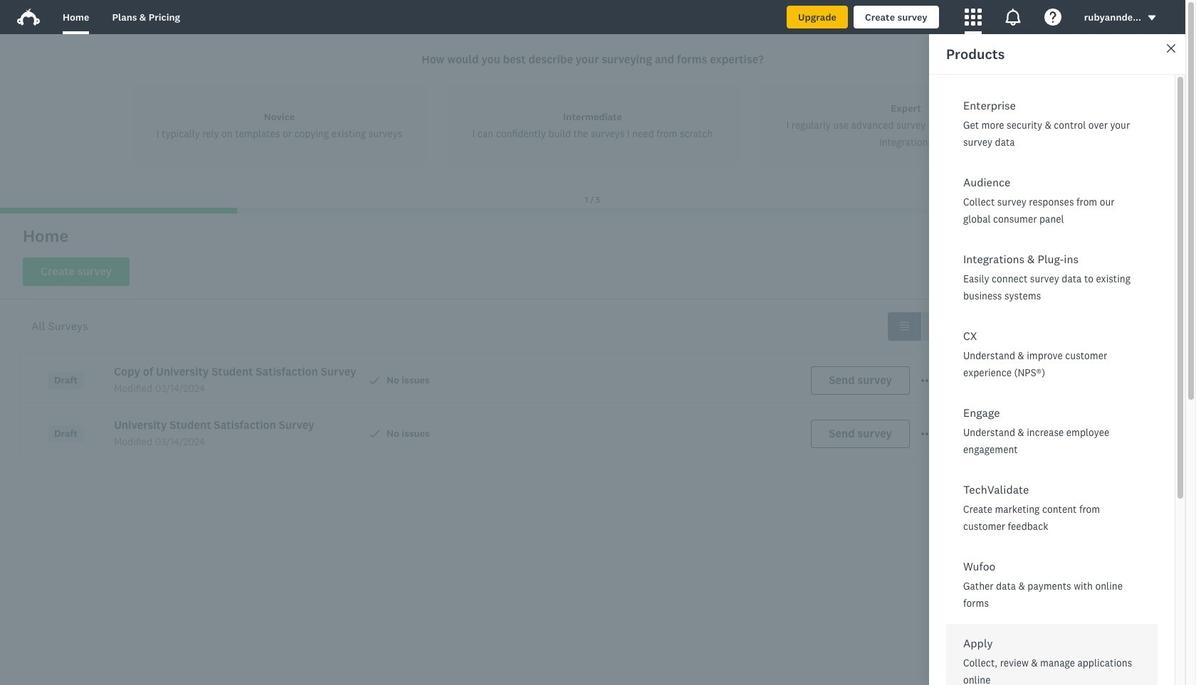 Task type: vqa. For each thing, say whether or not it's contained in the screenshot.
SurveyMonkey Logo
no



Task type: describe. For each thing, give the bounding box(es) containing it.
1 dialog from the left
[[0, 34, 1186, 214]]

max diff icon image
[[1055, 334, 1089, 368]]

help icon image
[[1045, 9, 1062, 26]]

Search text field
[[984, 259, 1127, 287]]



Task type: locate. For each thing, give the bounding box(es) containing it.
open menu image for no issues image
[[922, 375, 933, 387]]

products icon image
[[965, 9, 982, 26], [965, 9, 982, 26]]

2 open menu image from the top
[[922, 429, 933, 440]]

dialog
[[0, 34, 1186, 214], [929, 34, 1186, 686]]

no issues image
[[370, 376, 380, 386]]

search image
[[973, 267, 984, 278]]

open menu image for no issues icon
[[922, 429, 933, 440]]

group
[[888, 313, 955, 341]]

3 open menu image from the top
[[922, 433, 933, 436]]

open menu image
[[922, 380, 933, 383]]

close image
[[1167, 44, 1176, 53]]

response based pricing icon image
[[992, 588, 1038, 633]]

search image
[[973, 267, 984, 278]]

brand logo image
[[17, 6, 40, 28], [17, 9, 40, 26]]

close image
[[1166, 43, 1177, 54]]

dropdown arrow icon image
[[1147, 13, 1157, 23], [1149, 15, 1156, 20]]

open menu image
[[922, 375, 933, 387], [922, 429, 933, 440], [922, 433, 933, 436]]

2 brand logo image from the top
[[17, 9, 40, 26]]

2 dialog from the left
[[929, 34, 1186, 686]]

1 open menu image from the top
[[922, 375, 933, 387]]

no issues image
[[370, 430, 380, 440]]

notification center icon image
[[1005, 9, 1022, 26]]

1 brand logo image from the top
[[17, 6, 40, 28]]



